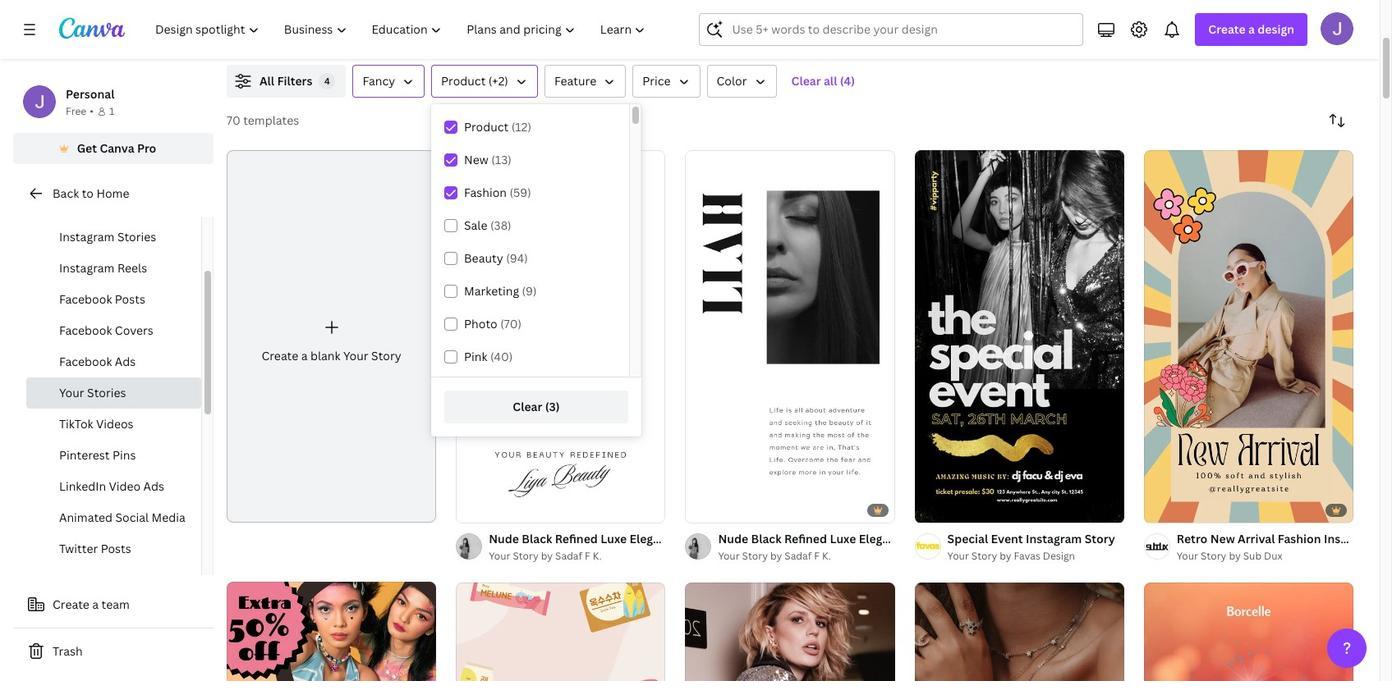 Task type: vqa. For each thing, say whether or not it's contained in the screenshot.


Task type: locate. For each thing, give the bounding box(es) containing it.
ads inside 'link'
[[115, 354, 136, 370]]

a left design at the right top of page
[[1249, 21, 1255, 37]]

0 horizontal spatial elegant
[[630, 531, 672, 547]]

posts down reels
[[115, 292, 145, 307]]

f down nude black refined luxe elegant beauty your story link
[[585, 549, 591, 563]]

0 vertical spatial ads
[[115, 354, 136, 370]]

vip party instagram story image
[[686, 583, 895, 682]]

1 horizontal spatial nude black refined luxe elegant beauty your story image
[[915, 583, 1125, 682]]

0 horizontal spatial refined
[[555, 531, 598, 547]]

posts for twitter posts
[[101, 541, 131, 557]]

top level navigation element
[[145, 13, 660, 46]]

1 facebook from the top
[[59, 292, 112, 307]]

tiktok
[[59, 417, 93, 432]]

0 horizontal spatial luxe
[[601, 531, 627, 547]]

1 black from the left
[[522, 531, 552, 547]]

your inside retro new arrival fashion instagram st your story by sub dux
[[1177, 549, 1199, 563]]

story inside create a blank your story element
[[371, 348, 402, 364]]

sale (38)
[[464, 218, 512, 233]]

clear left (3)
[[513, 399, 543, 415]]

70
[[227, 113, 241, 128]]

product for product (12)
[[464, 119, 509, 135]]

1 vertical spatial posts
[[115, 292, 145, 307]]

None search field
[[700, 13, 1084, 46]]

clear left all
[[792, 73, 821, 89]]

animated social media
[[59, 510, 186, 526]]

facebook inside facebook ads 'link'
[[59, 354, 112, 370]]

0 vertical spatial stories
[[117, 229, 156, 245]]

photo (70)
[[464, 316, 522, 332]]

1 horizontal spatial sadaf
[[785, 549, 812, 563]]

2 horizontal spatial a
[[1249, 21, 1255, 37]]

1 vertical spatial ads
[[143, 479, 164, 495]]

0 vertical spatial facebook
[[59, 292, 112, 307]]

new right retro
[[1211, 531, 1236, 547]]

pinterest pins link
[[26, 440, 201, 472]]

beauty (94)
[[464, 251, 528, 266]]

2 your story by sadaf f k. link from the left
[[718, 549, 895, 565]]

new
[[464, 152, 489, 168], [1211, 531, 1236, 547]]

twitter posts link
[[26, 534, 201, 565]]

personal
[[66, 86, 115, 102]]

•
[[90, 104, 94, 118]]

4 by from the left
[[1229, 549, 1241, 563]]

design
[[1043, 549, 1076, 563]]

create inside button
[[53, 597, 89, 613]]

ads
[[115, 354, 136, 370], [143, 479, 164, 495]]

a left team
[[92, 597, 99, 613]]

feature button
[[545, 65, 626, 98]]

0 vertical spatial posts
[[117, 198, 148, 214]]

by inside nude black refined luxe elegant beauty your story your story by sadaf f k.
[[541, 549, 553, 563]]

elegant inside nude black refined luxe elegant beauty studio your story your story by sadaf f k.
[[859, 531, 901, 547]]

pinterest pins
[[59, 448, 136, 463]]

posts down the animated social media link
[[101, 541, 131, 557]]

create inside dropdown button
[[1209, 21, 1246, 37]]

1 horizontal spatial your story by sadaf f k. link
[[718, 549, 895, 565]]

3 facebook from the top
[[59, 354, 112, 370]]

stories down facebook ads 'link'
[[87, 385, 126, 401]]

create left blank
[[262, 348, 299, 364]]

new inside retro new arrival fashion instagram st your story by sub dux
[[1211, 531, 1236, 547]]

facebook posts
[[59, 292, 145, 307]]

create left design at the right top of page
[[1209, 21, 1246, 37]]

2 vertical spatial create
[[53, 597, 89, 613]]

0 horizontal spatial create
[[53, 597, 89, 613]]

1 vertical spatial fashion
[[1278, 531, 1322, 547]]

clear inside 'button'
[[513, 399, 543, 415]]

product left (+2)
[[441, 73, 486, 89]]

f down the nude black refined luxe elegant beauty studio your story link
[[814, 549, 820, 563]]

1 horizontal spatial black
[[751, 531, 782, 547]]

new left "(13)"
[[464, 152, 489, 168]]

nude inside nude black refined luxe elegant beauty your story your story by sadaf f k.
[[489, 531, 519, 547]]

2 vertical spatial a
[[92, 597, 99, 613]]

pink
[[464, 349, 488, 365]]

0 horizontal spatial clear
[[513, 399, 543, 415]]

posts up instagram stories link at top
[[117, 198, 148, 214]]

f inside nude black refined luxe elegant beauty studio your story your story by sadaf f k.
[[814, 549, 820, 563]]

team
[[101, 597, 130, 613]]

black for nude black refined luxe elegant beauty studio your story
[[751, 531, 782, 547]]

0 vertical spatial new
[[464, 152, 489, 168]]

black inside nude black refined luxe elegant beauty studio your story your story by sadaf f k.
[[751, 531, 782, 547]]

by up vip party instagram story "image"
[[771, 549, 783, 563]]

0 horizontal spatial ads
[[115, 354, 136, 370]]

your story by sadaf f k. link up pastel fancy snacks meals background instagram story image at the bottom of the page
[[489, 549, 666, 565]]

1
[[109, 104, 114, 118]]

1 horizontal spatial clear
[[792, 73, 821, 89]]

k.
[[593, 549, 602, 563], [822, 549, 831, 563]]

pink (40)
[[464, 349, 513, 365]]

product (+2) button
[[431, 65, 538, 98]]

back to home
[[53, 186, 129, 201]]

elegant for your
[[630, 531, 672, 547]]

3 by from the left
[[1000, 549, 1012, 563]]

1 horizontal spatial f
[[814, 549, 820, 563]]

4
[[325, 75, 330, 87]]

clear (3)
[[513, 399, 560, 415]]

facebook up facebook ads
[[59, 323, 112, 339]]

1 horizontal spatial luxe
[[830, 531, 856, 547]]

2 elegant from the left
[[859, 531, 901, 547]]

your story by sadaf f k. link up vip party instagram story "image"
[[718, 549, 895, 565]]

1 horizontal spatial ads
[[143, 479, 164, 495]]

1 refined from the left
[[555, 531, 598, 547]]

sale
[[464, 218, 488, 233]]

refined inside nude black refined luxe elegant beauty studio your story your story by sadaf f k.
[[785, 531, 827, 547]]

create left team
[[53, 597, 89, 613]]

clear
[[792, 73, 821, 89], [513, 399, 543, 415]]

1 horizontal spatial nude
[[718, 531, 749, 547]]

2 horizontal spatial beauty
[[904, 531, 944, 547]]

2 f from the left
[[814, 549, 820, 563]]

1 horizontal spatial k.
[[822, 549, 831, 563]]

luxe inside nude black refined luxe elegant beauty your story your story by sadaf f k.
[[601, 531, 627, 547]]

stories up reels
[[117, 229, 156, 245]]

0 horizontal spatial beauty
[[464, 251, 503, 266]]

1 vertical spatial new
[[1211, 531, 1236, 547]]

product up "new (13)"
[[464, 119, 509, 135]]

instagram posts link
[[26, 191, 201, 222]]

0 vertical spatial create
[[1209, 21, 1246, 37]]

get canva pro
[[77, 141, 156, 156]]

1 vertical spatial create
[[262, 348, 299, 364]]

0 horizontal spatial sadaf
[[556, 549, 583, 563]]

(4)
[[840, 73, 855, 89]]

0 horizontal spatial k.
[[593, 549, 602, 563]]

1 vertical spatial clear
[[513, 399, 543, 415]]

your story by sadaf f k. link for nude black refined luxe elegant beauty studio your story
[[718, 549, 895, 565]]

sadaf inside nude black refined luxe elegant beauty your story your story by sadaf f k.
[[556, 549, 583, 563]]

beauty inside nude black refined luxe elegant beauty your story your story by sadaf f k.
[[674, 531, 714, 547]]

clear inside button
[[792, 73, 821, 89]]

ads down covers
[[115, 354, 136, 370]]

create
[[1209, 21, 1246, 37], [262, 348, 299, 364], [53, 597, 89, 613]]

1 vertical spatial facebook
[[59, 323, 112, 339]]

0 horizontal spatial a
[[92, 597, 99, 613]]

2 vertical spatial posts
[[101, 541, 131, 557]]

sadaf
[[556, 549, 583, 563], [785, 549, 812, 563]]

1 horizontal spatial refined
[[785, 531, 827, 547]]

a inside create a blank your story element
[[301, 348, 308, 364]]

(3)
[[545, 399, 560, 415]]

0 vertical spatial clear
[[792, 73, 821, 89]]

black inside nude black refined luxe elegant beauty your story your story by sadaf f k.
[[522, 531, 552, 547]]

1 horizontal spatial fashion
[[1278, 531, 1322, 547]]

0 horizontal spatial nude
[[489, 531, 519, 547]]

new (13)
[[464, 152, 512, 168]]

by up pastel fancy snacks meals background instagram story image at the bottom of the page
[[541, 549, 553, 563]]

refined
[[555, 531, 598, 547], [785, 531, 827, 547]]

retro new arrival fashion instagram story image
[[1144, 150, 1354, 523]]

1 vertical spatial a
[[301, 348, 308, 364]]

0 horizontal spatial fashion
[[464, 185, 507, 200]]

f inside nude black refined luxe elegant beauty your story your story by sadaf f k.
[[585, 549, 591, 563]]

2 horizontal spatial create
[[1209, 21, 1246, 37]]

2 nude from the left
[[718, 531, 749, 547]]

animated
[[59, 510, 113, 526]]

facebook inside facebook posts link
[[59, 292, 112, 307]]

sadaf down nude black refined luxe elegant beauty your story link
[[556, 549, 583, 563]]

beauty inside nude black refined luxe elegant beauty studio your story your story by sadaf f k.
[[904, 531, 944, 547]]

1 by from the left
[[541, 549, 553, 563]]

a left blank
[[301, 348, 308, 364]]

1 horizontal spatial elegant
[[859, 531, 901, 547]]

Search search field
[[732, 14, 1073, 45]]

instagram for instagram posts
[[59, 198, 115, 214]]

favas
[[1014, 549, 1041, 563]]

2 black from the left
[[751, 531, 782, 547]]

color button
[[707, 65, 777, 98]]

f
[[585, 549, 591, 563], [814, 549, 820, 563]]

2 facebook from the top
[[59, 323, 112, 339]]

fashion inside retro new arrival fashion instagram st your story by sub dux
[[1278, 531, 1322, 547]]

your story by sub dux link
[[1177, 549, 1354, 565]]

0 vertical spatial a
[[1249, 21, 1255, 37]]

2 k. from the left
[[822, 549, 831, 563]]

arrival
[[1238, 531, 1276, 547]]

0 horizontal spatial f
[[585, 549, 591, 563]]

1 horizontal spatial create
[[262, 348, 299, 364]]

by down event at the bottom
[[1000, 549, 1012, 563]]

1 vertical spatial product
[[464, 119, 509, 135]]

facebook posts link
[[26, 284, 201, 316]]

all filters
[[260, 73, 313, 89]]

1 f from the left
[[585, 549, 591, 563]]

0 vertical spatial fashion
[[464, 185, 507, 200]]

0 horizontal spatial your story by sadaf f k. link
[[489, 549, 666, 565]]

by inside special event instagram story your story by favas design
[[1000, 549, 1012, 563]]

twitter posts
[[59, 541, 131, 557]]

1 horizontal spatial beauty
[[674, 531, 714, 547]]

k. down nude black refined luxe elegant beauty your story link
[[593, 549, 602, 563]]

1 horizontal spatial a
[[301, 348, 308, 364]]

black
[[522, 531, 552, 547], [751, 531, 782, 547]]

elegant inside nude black refined luxe elegant beauty your story your story by sadaf f k.
[[630, 531, 672, 547]]

1 k. from the left
[[593, 549, 602, 563]]

a
[[1249, 21, 1255, 37], [301, 348, 308, 364], [92, 597, 99, 613]]

facebook inside the facebook covers link
[[59, 323, 112, 339]]

jacob simon image
[[1321, 12, 1354, 45]]

facebook down instagram reels
[[59, 292, 112, 307]]

posts
[[117, 198, 148, 214], [115, 292, 145, 307], [101, 541, 131, 557]]

a inside create a design dropdown button
[[1249, 21, 1255, 37]]

marketing
[[464, 283, 519, 299]]

refined inside nude black refined luxe elegant beauty your story your story by sadaf f k.
[[555, 531, 598, 547]]

1 horizontal spatial new
[[1211, 531, 1236, 547]]

elegant
[[630, 531, 672, 547], [859, 531, 901, 547]]

tiktok videos
[[59, 417, 134, 432]]

1 sadaf from the left
[[556, 549, 583, 563]]

a inside create a team button
[[92, 597, 99, 613]]

1 luxe from the left
[[601, 531, 627, 547]]

linkedin
[[59, 479, 106, 495]]

beauty
[[464, 251, 503, 266], [674, 531, 714, 547], [904, 531, 944, 547]]

instagram
[[59, 198, 115, 214], [59, 229, 115, 245], [59, 260, 115, 276], [1026, 531, 1082, 547], [1324, 531, 1381, 547]]

by inside retro new arrival fashion instagram st your story by sub dux
[[1229, 549, 1241, 563]]

instagram reels
[[59, 260, 147, 276]]

0 horizontal spatial black
[[522, 531, 552, 547]]

templates
[[243, 113, 299, 128]]

k. down the nude black refined luxe elegant beauty studio your story link
[[822, 549, 831, 563]]

0 vertical spatial product
[[441, 73, 486, 89]]

k. inside nude black refined luxe elegant beauty studio your story your story by sadaf f k.
[[822, 549, 831, 563]]

1 nude from the left
[[489, 531, 519, 547]]

2 luxe from the left
[[830, 531, 856, 547]]

special event instagram story link
[[948, 531, 1116, 549]]

fashion up dux
[[1278, 531, 1322, 547]]

2 vertical spatial facebook
[[59, 354, 112, 370]]

2 refined from the left
[[785, 531, 827, 547]]

a for team
[[92, 597, 99, 613]]

clear for clear (3)
[[513, 399, 543, 415]]

sadaf up vip party instagram story "image"
[[785, 549, 812, 563]]

your
[[343, 348, 369, 364], [59, 385, 84, 401], [717, 531, 743, 547], [986, 531, 1011, 547], [489, 549, 511, 563], [718, 549, 740, 563], [948, 549, 969, 563], [1177, 549, 1199, 563]]

create for create a team
[[53, 597, 89, 613]]

ads right video on the bottom left of the page
[[143, 479, 164, 495]]

facebook
[[59, 292, 112, 307], [59, 323, 112, 339], [59, 354, 112, 370]]

(+2)
[[489, 73, 509, 89]]

product
[[441, 73, 486, 89], [464, 119, 509, 135]]

story inside retro new arrival fashion instagram st your story by sub dux
[[1201, 549, 1227, 563]]

1 vertical spatial stories
[[87, 385, 126, 401]]

product inside product (+2) button
[[441, 73, 486, 89]]

2 sadaf from the left
[[785, 549, 812, 563]]

pins
[[113, 448, 136, 463]]

nude
[[489, 531, 519, 547], [718, 531, 749, 547]]

back to home link
[[13, 177, 214, 210]]

fashion up sale (38)
[[464, 185, 507, 200]]

0 horizontal spatial nude black refined luxe elegant beauty your story image
[[456, 150, 666, 523]]

2 by from the left
[[771, 549, 783, 563]]

nude black refined luxe elegant beauty your story image
[[456, 150, 666, 523], [915, 583, 1125, 682]]

luxe inside nude black refined luxe elegant beauty studio your story your story by sadaf f k.
[[830, 531, 856, 547]]

facebook covers
[[59, 323, 154, 339]]

1 your story by sadaf f k. link from the left
[[489, 549, 666, 565]]

nude inside nude black refined luxe elegant beauty studio your story your story by sadaf f k.
[[718, 531, 749, 547]]

your story by sadaf f k. link for nude black refined luxe elegant beauty your story
[[489, 549, 666, 565]]

1 elegant from the left
[[630, 531, 672, 547]]

facebook up your stories
[[59, 354, 112, 370]]

by left sub at right
[[1229, 549, 1241, 563]]



Task type: describe. For each thing, give the bounding box(es) containing it.
nude for nude black refined luxe elegant beauty your story
[[489, 531, 519, 547]]

nude black refined luxe elegant beauty studio your story your story by sadaf f k.
[[718, 531, 1045, 563]]

fancy
[[363, 73, 395, 89]]

create a blank your story
[[262, 348, 402, 364]]

home
[[96, 186, 129, 201]]

fancy button
[[353, 65, 425, 98]]

pastel fancy snacks meals background instagram story image
[[456, 583, 666, 682]]

marketing (9)
[[464, 283, 537, 299]]

instagram inside retro new arrival fashion instagram st your story by sub dux
[[1324, 531, 1381, 547]]

(9)
[[522, 283, 537, 299]]

retro new arrival fashion instagram st link
[[1177, 531, 1393, 549]]

by inside nude black refined luxe elegant beauty studio your story your story by sadaf f k.
[[771, 549, 783, 563]]

elegant for studio
[[859, 531, 901, 547]]

instagram stories
[[59, 229, 156, 245]]

(12)
[[512, 119, 532, 135]]

(59)
[[510, 185, 531, 200]]

(38)
[[490, 218, 512, 233]]

black for nude black refined luxe elegant beauty your story
[[522, 531, 552, 547]]

special event instagram story your story by favas design
[[948, 531, 1116, 563]]

stories for your stories
[[87, 385, 126, 401]]

create for create a design
[[1209, 21, 1246, 37]]

design
[[1258, 21, 1295, 37]]

facebook ads
[[59, 354, 136, 370]]

media
[[152, 510, 186, 526]]

product for product (+2)
[[441, 73, 486, 89]]

(40)
[[491, 349, 513, 365]]

dux
[[1265, 549, 1283, 563]]

covers
[[115, 323, 154, 339]]

refined for nude black refined luxe elegant beauty your story
[[555, 531, 598, 547]]

create a design
[[1209, 21, 1295, 37]]

blank
[[311, 348, 341, 364]]

all
[[260, 73, 275, 89]]

1 vertical spatial nude black refined luxe elegant beauty your story image
[[915, 583, 1125, 682]]

twitter
[[59, 541, 98, 557]]

your stories
[[59, 385, 126, 401]]

create a team button
[[13, 589, 214, 622]]

nude black refined luxe elegant beauty your story your story by sadaf f k.
[[489, 531, 776, 563]]

(70)
[[501, 316, 522, 332]]

sadaf inside nude black refined luxe elegant beauty studio your story your story by sadaf f k.
[[785, 549, 812, 563]]

4 filter options selected element
[[319, 73, 336, 90]]

facebook covers link
[[26, 316, 201, 347]]

linkedin video ads
[[59, 479, 164, 495]]

a for blank
[[301, 348, 308, 364]]

facebook for facebook covers
[[59, 323, 112, 339]]

nude black refined luxe elegant beauty your story link
[[489, 531, 776, 549]]

(94)
[[506, 251, 528, 266]]

instagram inside special event instagram story your story by favas design
[[1026, 531, 1082, 547]]

facebook for facebook posts
[[59, 292, 112, 307]]

back
[[53, 186, 79, 201]]

st
[[1383, 531, 1393, 547]]

price button
[[633, 65, 701, 98]]

special event instagram story image
[[915, 150, 1125, 523]]

videos
[[96, 417, 134, 432]]

create for create a blank your story
[[262, 348, 299, 364]]

linkedin video ads link
[[26, 472, 201, 503]]

free •
[[66, 104, 94, 118]]

all
[[824, 73, 838, 89]]

luxe for your
[[601, 531, 627, 547]]

photo
[[464, 316, 498, 332]]

pinterest
[[59, 448, 110, 463]]

facebook ads link
[[26, 347, 201, 378]]

free
[[66, 104, 86, 118]]

tiktok videos link
[[26, 409, 201, 440]]

stories for instagram stories
[[117, 229, 156, 245]]

instagram stories link
[[26, 222, 201, 253]]

animated social media link
[[26, 503, 201, 534]]

fancy retro fashion sale instagram story image
[[227, 582, 436, 682]]

nude for nude black refined luxe elegant beauty studio your story
[[718, 531, 749, 547]]

studio
[[946, 531, 983, 547]]

social
[[115, 510, 149, 526]]

a for design
[[1249, 21, 1255, 37]]

clear for clear all (4)
[[792, 73, 821, 89]]

feature
[[555, 73, 597, 89]]

luxe for studio
[[830, 531, 856, 547]]

instagram reels link
[[26, 253, 201, 284]]

create a blank your story link
[[227, 150, 436, 523]]

reels
[[117, 260, 147, 276]]

(13)
[[491, 152, 512, 168]]

instagram for instagram stories
[[59, 229, 115, 245]]

70 templates
[[227, 113, 299, 128]]

clear (3) button
[[445, 391, 629, 424]]

retro new arrival fashion instagram st your story by sub dux
[[1177, 531, 1393, 563]]

clear all (4)
[[792, 73, 855, 89]]

refined for nude black refined luxe elegant beauty studio your story
[[785, 531, 827, 547]]

beauty for nude black refined luxe elegant beauty studio your story
[[904, 531, 944, 547]]

trash link
[[13, 636, 214, 669]]

trash
[[53, 644, 83, 660]]

pro
[[137, 141, 156, 156]]

canva
[[100, 141, 134, 156]]

create a design button
[[1196, 13, 1308, 46]]

beauty for nude black refined luxe elegant beauty your story
[[674, 531, 714, 547]]

nude black refined luxe elegant beauty studio your story image
[[686, 150, 895, 523]]

your inside special event instagram story your story by favas design
[[948, 549, 969, 563]]

create a team
[[53, 597, 130, 613]]

0 horizontal spatial new
[[464, 152, 489, 168]]

instagram for instagram reels
[[59, 260, 115, 276]]

fashion (59)
[[464, 185, 531, 200]]

Sort by button
[[1321, 104, 1354, 137]]

facebook for facebook ads
[[59, 354, 112, 370]]

posts for facebook posts
[[115, 292, 145, 307]]

video
[[109, 479, 141, 495]]

k. inside nude black refined luxe elegant beauty your story your story by sadaf f k.
[[593, 549, 602, 563]]

instagram posts
[[59, 198, 148, 214]]

color
[[717, 73, 747, 89]]

posts for instagram posts
[[117, 198, 148, 214]]

nude black refined luxe elegant beauty studio your story link
[[718, 531, 1045, 549]]

0 vertical spatial nude black refined luxe elegant beauty your story image
[[456, 150, 666, 523]]

clear all (4) button
[[784, 65, 864, 98]]

brown elegant something new is coming instagram story image
[[1144, 583, 1354, 682]]

create a blank your story element
[[227, 150, 436, 523]]

retro
[[1177, 531, 1208, 547]]

filters
[[277, 73, 313, 89]]



